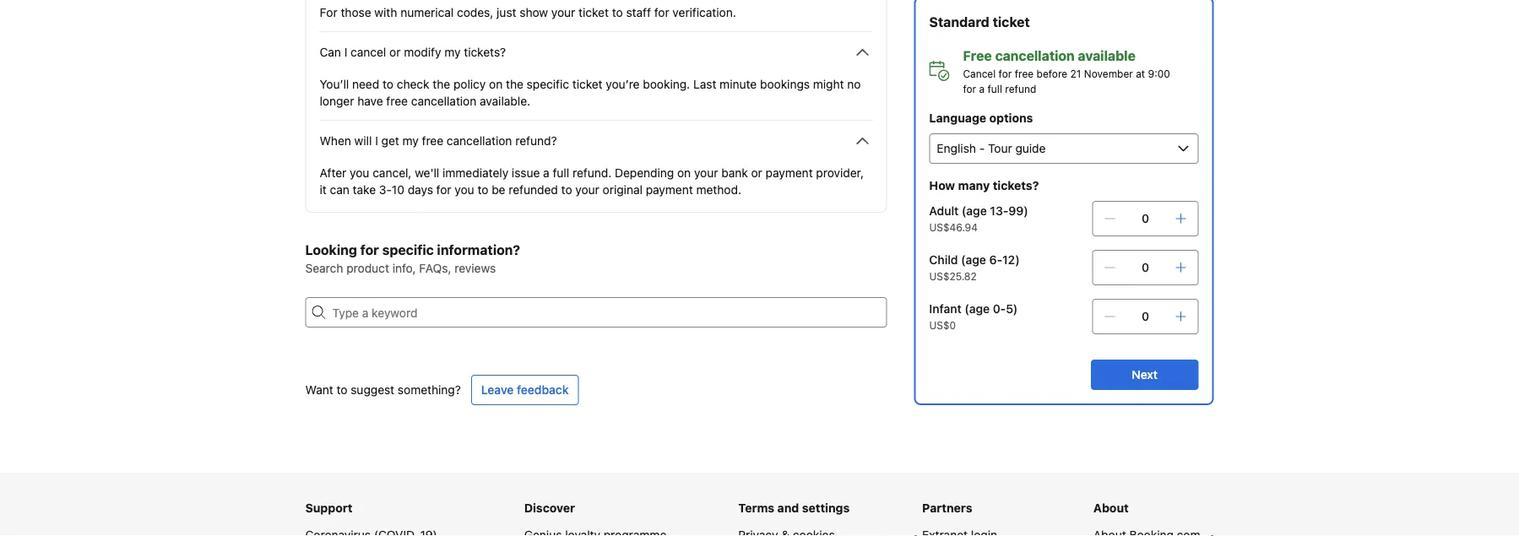 Task type: vqa. For each thing, say whether or not it's contained in the screenshot.
for
yes



Task type: describe. For each thing, give the bounding box(es) containing it.
when will i get my free cancellation refund?
[[320, 134, 557, 148]]

we'll
[[415, 166, 440, 180]]

product
[[347, 261, 389, 275]]

with
[[375, 5, 397, 19]]

info,
[[393, 261, 416, 275]]

something?
[[398, 383, 461, 397]]

codes,
[[457, 5, 494, 19]]

0 horizontal spatial you
[[350, 166, 370, 180]]

check
[[397, 77, 430, 91]]

immediately
[[443, 166, 509, 180]]

modify
[[404, 45, 441, 59]]

us$46.94
[[930, 221, 978, 233]]

or inside dropdown button
[[390, 45, 401, 59]]

for those with numerical codes, just show your ticket to staff for verification.
[[320, 5, 736, 19]]

have
[[358, 94, 383, 108]]

refund
[[1005, 83, 1037, 95]]

0 for child (age 6-12)
[[1142, 261, 1150, 275]]

bank
[[722, 166, 748, 180]]

21
[[1071, 68, 1082, 79]]

language
[[930, 111, 987, 125]]

before
[[1037, 68, 1068, 79]]

standard
[[930, 14, 990, 30]]

settings
[[802, 501, 850, 515]]

refund.
[[573, 166, 612, 180]]

1 the from the left
[[433, 77, 450, 91]]

get
[[381, 134, 399, 148]]

0 vertical spatial your
[[551, 5, 576, 19]]

after you cancel, we'll immediately issue a full refund. depending on your bank or payment provider, it can take 3-10 days for you to be refunded to your original payment method.
[[320, 166, 864, 197]]

ticket up can i cancel or modify my tickets? dropdown button
[[579, 5, 609, 19]]

leave feedback button
[[471, 375, 579, 405]]

search
[[305, 261, 343, 275]]

leave
[[481, 383, 514, 397]]

at
[[1136, 68, 1146, 79]]

about
[[1094, 501, 1129, 515]]

when
[[320, 134, 351, 148]]

method.
[[696, 183, 742, 197]]

a inside after you cancel, we'll immediately issue a full refund. depending on your bank or payment provider, it can take 3-10 days for you to be refunded to your original payment method.
[[543, 166, 550, 180]]

or inside after you cancel, we'll immediately issue a full refund. depending on your bank or payment provider, it can take 3-10 days for you to be refunded to your original payment method.
[[751, 166, 763, 180]]

(age for adult
[[962, 204, 987, 218]]

next
[[1132, 368, 1158, 382]]

2 the from the left
[[506, 77, 524, 91]]

provider,
[[816, 166, 864, 180]]

staff
[[626, 5, 651, 19]]

next button
[[1091, 360, 1199, 390]]

free
[[963, 48, 992, 64]]

for down cancel
[[963, 83, 977, 95]]

2 vertical spatial your
[[576, 183, 600, 197]]

language options
[[930, 111, 1033, 125]]

free inside you'll need to check the policy on the specific ticket you're booking. last minute bookings might no longer have free cancellation available.
[[386, 94, 408, 108]]

to left staff
[[612, 5, 623, 19]]

faqs,
[[419, 261, 451, 275]]

free cancellation available cancel for free before 21 november at 9:00 for a full refund
[[963, 48, 1171, 95]]

booking.
[[643, 77, 690, 91]]

ticket inside you'll need to check the policy on the specific ticket you're booking. last minute bookings might no longer have free cancellation available.
[[573, 77, 603, 91]]

minute
[[720, 77, 757, 91]]

a inside free cancellation available cancel for free before 21 november at 9:00 for a full refund
[[979, 83, 985, 95]]

looking for specific information? search product info, faqs, reviews
[[305, 242, 520, 275]]

0 for infant (age 0-5)
[[1142, 310, 1150, 324]]

for right staff
[[654, 5, 670, 19]]

my inside when will i get my free cancellation refund? dropdown button
[[403, 134, 419, 148]]

full inside after you cancel, we'll immediately issue a full refund. depending on your bank or payment provider, it can take 3-10 days for you to be refunded to your original payment method.
[[553, 166, 570, 180]]

99)
[[1009, 204, 1029, 218]]

1 vertical spatial payment
[[646, 183, 693, 197]]

you're
[[606, 77, 640, 91]]

will
[[354, 134, 372, 148]]

support
[[305, 501, 353, 515]]

my inside can i cancel or modify my tickets? dropdown button
[[445, 45, 461, 59]]

for inside after you cancel, we'll immediately issue a full refund. depending on your bank or payment provider, it can take 3-10 days for you to be refunded to your original payment method.
[[436, 183, 452, 197]]

longer
[[320, 94, 354, 108]]

1 horizontal spatial payment
[[766, 166, 813, 180]]

infant (age 0-5) us$0
[[930, 302, 1018, 331]]

days
[[408, 183, 433, 197]]

want
[[305, 383, 333, 397]]

can i cancel or modify my tickets?
[[320, 45, 506, 59]]

10
[[392, 183, 405, 197]]

verification.
[[673, 5, 736, 19]]

1 horizontal spatial you
[[455, 183, 474, 197]]

suggest
[[351, 383, 395, 397]]

(age for child
[[961, 253, 987, 267]]

1 vertical spatial your
[[694, 166, 718, 180]]

ticket right standard
[[993, 14, 1030, 30]]

want to suggest something?
[[305, 383, 461, 397]]

policy
[[454, 77, 486, 91]]

you'll need to check the policy on the specific ticket you're booking. last minute bookings might no longer have free cancellation available.
[[320, 77, 861, 108]]

last
[[693, 77, 717, 91]]

when will i get my free cancellation refund? button
[[320, 131, 873, 151]]

to right want
[[337, 383, 348, 397]]

available.
[[480, 94, 531, 108]]



Task type: locate. For each thing, give the bounding box(es) containing it.
how
[[930, 179, 956, 193]]

free inside dropdown button
[[422, 134, 444, 148]]

you down "immediately"
[[455, 183, 474, 197]]

1 vertical spatial tickets?
[[993, 179, 1039, 193]]

cancel,
[[373, 166, 412, 180]]

0 vertical spatial you
[[350, 166, 370, 180]]

0
[[1142, 212, 1150, 226], [1142, 261, 1150, 275], [1142, 310, 1150, 324]]

1 horizontal spatial i
[[375, 134, 378, 148]]

need
[[352, 77, 379, 91]]

0 vertical spatial cancellation
[[996, 48, 1075, 64]]

tickets?
[[464, 45, 506, 59], [993, 179, 1039, 193]]

leave feedback
[[481, 383, 569, 397]]

feedback
[[517, 383, 569, 397]]

ticket
[[579, 5, 609, 19], [993, 14, 1030, 30], [573, 77, 603, 91]]

i right 'can'
[[344, 45, 347, 59]]

us$0
[[930, 319, 956, 331]]

(age inside the adult (age 13-99) us$46.94
[[962, 204, 987, 218]]

on up the 'available.'
[[489, 77, 503, 91]]

november
[[1084, 68, 1133, 79]]

(age left 0-
[[965, 302, 990, 316]]

1 horizontal spatial a
[[979, 83, 985, 95]]

full down cancel
[[988, 83, 1003, 95]]

can
[[330, 183, 350, 197]]

it
[[320, 183, 327, 197]]

payment left provider,
[[766, 166, 813, 180]]

can i cancel or modify my tickets? button
[[320, 42, 873, 63]]

take
[[353, 183, 376, 197]]

free down check
[[386, 94, 408, 108]]

a down cancel
[[979, 83, 985, 95]]

looking
[[305, 242, 357, 258]]

0 horizontal spatial my
[[403, 134, 419, 148]]

1 horizontal spatial full
[[988, 83, 1003, 95]]

for right days
[[436, 183, 452, 197]]

cancel
[[351, 45, 386, 59]]

1 horizontal spatial tickets?
[[993, 179, 1039, 193]]

on inside you'll need to check the policy on the specific ticket you're booking. last minute bookings might no longer have free cancellation available.
[[489, 77, 503, 91]]

(age inside child (age 6-12) us$25.82
[[961, 253, 987, 267]]

those
[[341, 5, 371, 19]]

0 vertical spatial tickets?
[[464, 45, 506, 59]]

0 horizontal spatial on
[[489, 77, 503, 91]]

terms and settings
[[739, 501, 850, 515]]

tickets? inside can i cancel or modify my tickets? dropdown button
[[464, 45, 506, 59]]

cancel
[[963, 68, 996, 79]]

specific inside you'll need to check the policy on the specific ticket you're booking. last minute bookings might no longer have free cancellation available.
[[527, 77, 569, 91]]

cancellation down the policy
[[411, 94, 477, 108]]

6-
[[990, 253, 1003, 267]]

to inside you'll need to check the policy on the specific ticket you're booking. last minute bookings might no longer have free cancellation available.
[[383, 77, 394, 91]]

(age inside infant (age 0-5) us$0
[[965, 302, 990, 316]]

2 vertical spatial 0
[[1142, 310, 1150, 324]]

(age left 13-
[[962, 204, 987, 218]]

0 vertical spatial a
[[979, 83, 985, 95]]

Type a keyword field
[[326, 297, 887, 328]]

issue
[[512, 166, 540, 180]]

free up refund
[[1015, 68, 1034, 79]]

for
[[654, 5, 670, 19], [999, 68, 1012, 79], [963, 83, 977, 95], [436, 183, 452, 197], [360, 242, 379, 258]]

0 vertical spatial i
[[344, 45, 347, 59]]

1 horizontal spatial the
[[506, 77, 524, 91]]

a
[[979, 83, 985, 95], [543, 166, 550, 180]]

1 horizontal spatial free
[[422, 134, 444, 148]]

i right will
[[375, 134, 378, 148]]

many
[[958, 179, 990, 193]]

adult
[[930, 204, 959, 218]]

1 vertical spatial cancellation
[[411, 94, 477, 108]]

0 horizontal spatial a
[[543, 166, 550, 180]]

refund?
[[515, 134, 557, 148]]

for inside looking for specific information? search product info, faqs, reviews
[[360, 242, 379, 258]]

your up method.
[[694, 166, 718, 180]]

full
[[988, 83, 1003, 95], [553, 166, 570, 180]]

cancellation inside you'll need to check the policy on the specific ticket you're booking. last minute bookings might no longer have free cancellation available.
[[411, 94, 477, 108]]

full inside free cancellation available cancel for free before 21 november at 9:00 for a full refund
[[988, 83, 1003, 95]]

cancellation inside free cancellation available cancel for free before 21 november at 9:00 for a full refund
[[996, 48, 1075, 64]]

specific
[[527, 77, 569, 91], [382, 242, 434, 258]]

specific up the 'available.'
[[527, 77, 569, 91]]

original
[[603, 183, 643, 197]]

ticket down can i cancel or modify my tickets? dropdown button
[[573, 77, 603, 91]]

0 vertical spatial full
[[988, 83, 1003, 95]]

2 vertical spatial (age
[[965, 302, 990, 316]]

(age for infant
[[965, 302, 990, 316]]

1 vertical spatial (age
[[961, 253, 987, 267]]

to left be
[[478, 183, 489, 197]]

how many tickets?
[[930, 179, 1039, 193]]

0 horizontal spatial the
[[433, 77, 450, 91]]

1 vertical spatial free
[[386, 94, 408, 108]]

numerical
[[401, 5, 454, 19]]

for
[[320, 5, 338, 19]]

tickets? up 99)
[[993, 179, 1039, 193]]

5)
[[1006, 302, 1018, 316]]

discover
[[524, 501, 575, 515]]

or right bank
[[751, 166, 763, 180]]

1 horizontal spatial my
[[445, 45, 461, 59]]

1 vertical spatial 0
[[1142, 261, 1150, 275]]

9:00
[[1148, 68, 1171, 79]]

reviews
[[455, 261, 496, 275]]

on inside after you cancel, we'll immediately issue a full refund. depending on your bank or payment provider, it can take 3-10 days for you to be refunded to your original payment method.
[[678, 166, 691, 180]]

partners
[[923, 501, 973, 515]]

3 0 from the top
[[1142, 310, 1150, 324]]

1 vertical spatial specific
[[382, 242, 434, 258]]

child
[[930, 253, 958, 267]]

1 horizontal spatial specific
[[527, 77, 569, 91]]

on
[[489, 77, 503, 91], [678, 166, 691, 180]]

0 vertical spatial my
[[445, 45, 461, 59]]

0 vertical spatial 0
[[1142, 212, 1150, 226]]

0 vertical spatial (age
[[962, 204, 987, 218]]

for up refund
[[999, 68, 1012, 79]]

cancellation up "immediately"
[[447, 134, 512, 148]]

0-
[[993, 302, 1006, 316]]

your down "refund."
[[576, 183, 600, 197]]

tickets? up the policy
[[464, 45, 506, 59]]

i
[[344, 45, 347, 59], [375, 134, 378, 148]]

0 horizontal spatial payment
[[646, 183, 693, 197]]

and
[[778, 501, 799, 515]]

0 vertical spatial free
[[1015, 68, 1034, 79]]

0 horizontal spatial specific
[[382, 242, 434, 258]]

for up product
[[360, 242, 379, 258]]

specific inside looking for specific information? search product info, faqs, reviews
[[382, 242, 434, 258]]

might
[[813, 77, 844, 91]]

3-
[[379, 183, 392, 197]]

0 vertical spatial payment
[[766, 166, 813, 180]]

2 horizontal spatial free
[[1015, 68, 1034, 79]]

us$25.82
[[930, 270, 977, 282]]

on right depending
[[678, 166, 691, 180]]

payment down depending
[[646, 183, 693, 197]]

standard ticket
[[930, 14, 1030, 30]]

adult (age 13-99) us$46.94
[[930, 204, 1029, 233]]

full left "refund."
[[553, 166, 570, 180]]

free up we'll
[[422, 134, 444, 148]]

specific up info,
[[382, 242, 434, 258]]

(age left 6-
[[961, 253, 987, 267]]

free inside free cancellation available cancel for free before 21 november at 9:00 for a full refund
[[1015, 68, 1034, 79]]

free for cancellation
[[1015, 68, 1034, 79]]

2 0 from the top
[[1142, 261, 1150, 275]]

you up take on the top of the page
[[350, 166, 370, 180]]

1 vertical spatial a
[[543, 166, 550, 180]]

or right cancel
[[390, 45, 401, 59]]

0 vertical spatial or
[[390, 45, 401, 59]]

you
[[350, 166, 370, 180], [455, 183, 474, 197]]

your right show
[[551, 5, 576, 19]]

1 vertical spatial my
[[403, 134, 419, 148]]

2 vertical spatial free
[[422, 134, 444, 148]]

free
[[1015, 68, 1034, 79], [386, 94, 408, 108], [422, 134, 444, 148]]

can
[[320, 45, 341, 59]]

1 vertical spatial full
[[553, 166, 570, 180]]

1 vertical spatial i
[[375, 134, 378, 148]]

cancellation up before
[[996, 48, 1075, 64]]

bookings
[[760, 77, 810, 91]]

1 0 from the top
[[1142, 212, 1150, 226]]

0 horizontal spatial i
[[344, 45, 347, 59]]

0 horizontal spatial tickets?
[[464, 45, 506, 59]]

after
[[320, 166, 347, 180]]

1 vertical spatial on
[[678, 166, 691, 180]]

12)
[[1003, 253, 1020, 267]]

my right get
[[403, 134, 419, 148]]

the
[[433, 77, 450, 91], [506, 77, 524, 91]]

0 vertical spatial specific
[[527, 77, 569, 91]]

my right modify
[[445, 45, 461, 59]]

1 horizontal spatial on
[[678, 166, 691, 180]]

0 for adult (age 13-99)
[[1142, 212, 1150, 226]]

or
[[390, 45, 401, 59], [751, 166, 763, 180]]

to right refunded
[[561, 183, 572, 197]]

options
[[990, 111, 1033, 125]]

information?
[[437, 242, 520, 258]]

free for will
[[422, 134, 444, 148]]

no
[[848, 77, 861, 91]]

a right issue
[[543, 166, 550, 180]]

0 horizontal spatial free
[[386, 94, 408, 108]]

0 vertical spatial on
[[489, 77, 503, 91]]

13-
[[990, 204, 1009, 218]]

to right the need at the top left of the page
[[383, 77, 394, 91]]

the left the policy
[[433, 77, 450, 91]]

refunded
[[509, 183, 558, 197]]

0 horizontal spatial or
[[390, 45, 401, 59]]

depending
[[615, 166, 674, 180]]

show
[[520, 5, 548, 19]]

1 horizontal spatial or
[[751, 166, 763, 180]]

1 vertical spatial or
[[751, 166, 763, 180]]

0 horizontal spatial full
[[553, 166, 570, 180]]

available
[[1078, 48, 1136, 64]]

cancellation inside dropdown button
[[447, 134, 512, 148]]

2 vertical spatial cancellation
[[447, 134, 512, 148]]

the up the 'available.'
[[506, 77, 524, 91]]

1 vertical spatial you
[[455, 183, 474, 197]]

just
[[497, 5, 517, 19]]



